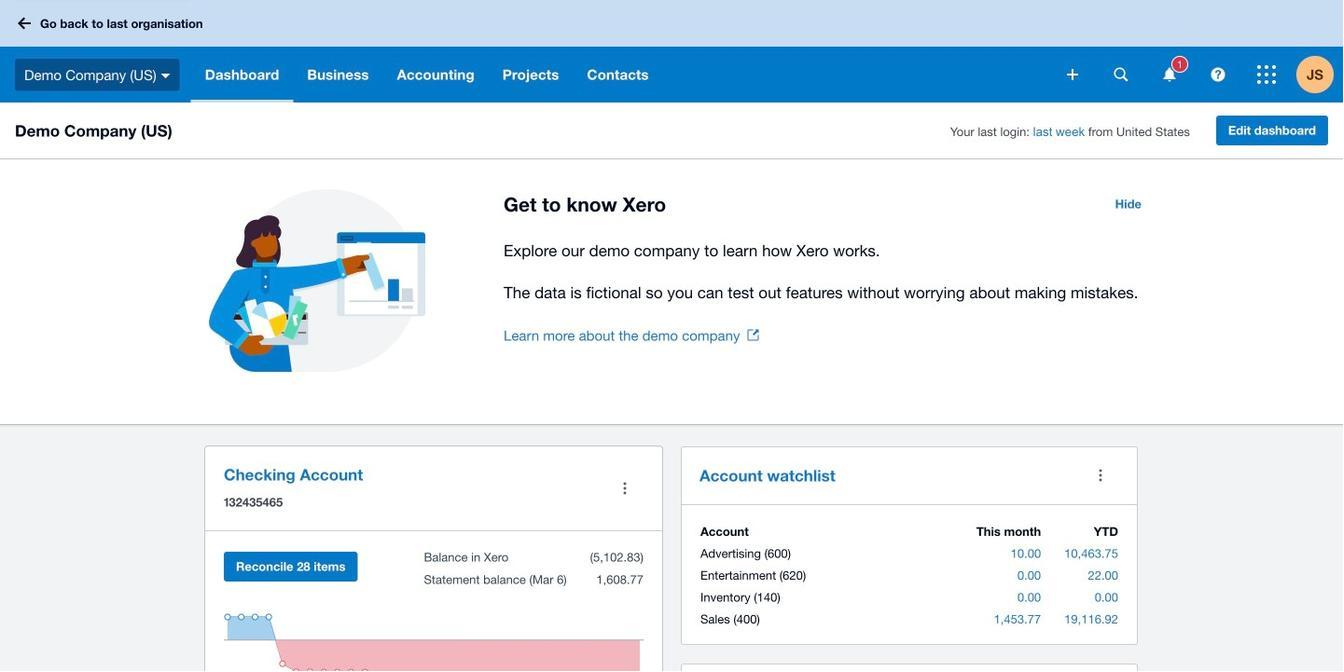 Task type: vqa. For each thing, say whether or not it's contained in the screenshot.
the bottommost You'Ve
no



Task type: locate. For each thing, give the bounding box(es) containing it.
intro banner body element
[[504, 238, 1153, 306]]

0 horizontal spatial svg image
[[161, 73, 170, 78]]

svg image
[[18, 17, 31, 29], [1258, 65, 1276, 84], [1114, 68, 1128, 82], [1164, 68, 1176, 82]]

2 horizontal spatial svg image
[[1211, 68, 1225, 82]]

banner
[[0, 0, 1344, 103]]

svg image
[[1211, 68, 1225, 82], [1067, 69, 1079, 80], [161, 73, 170, 78]]

manage menu toggle image
[[606, 470, 644, 508]]

1 horizontal spatial svg image
[[1067, 69, 1079, 80]]



